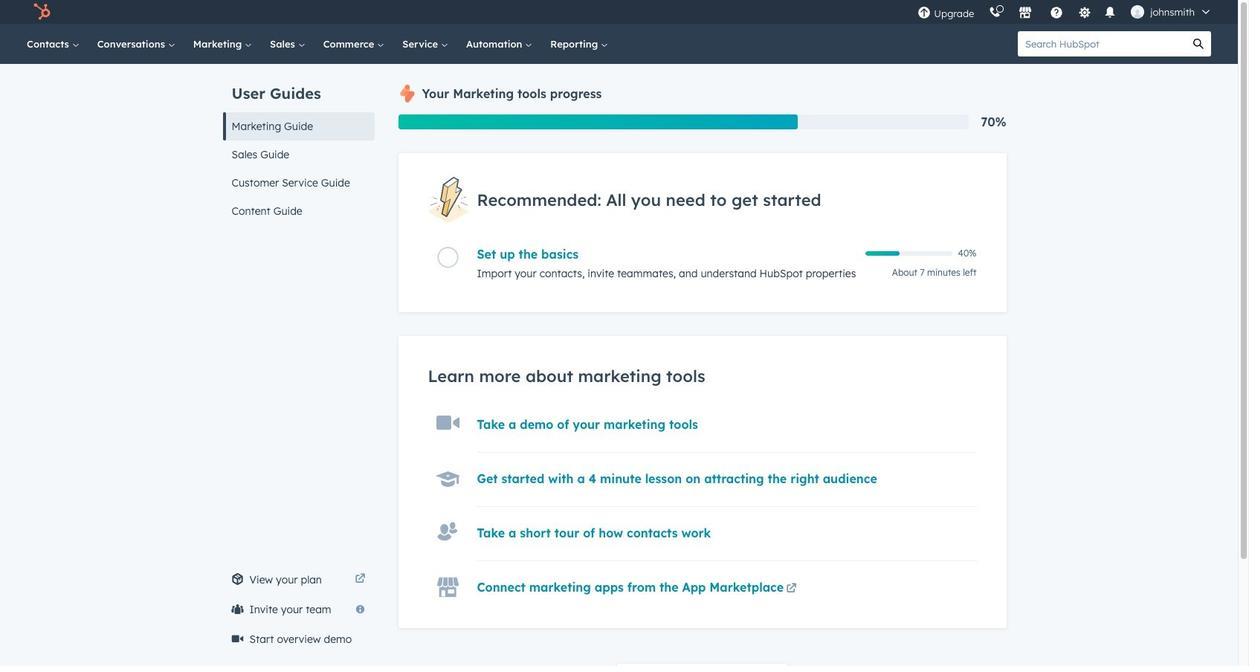 Task type: vqa. For each thing, say whether or not it's contained in the screenshot.
menu
yes



Task type: describe. For each thing, give the bounding box(es) containing it.
user guides element
[[223, 64, 375, 225]]

[object object] complete progress bar
[[865, 252, 900, 256]]



Task type: locate. For each thing, give the bounding box(es) containing it.
marketplaces image
[[1019, 7, 1033, 20]]

john smith image
[[1132, 5, 1145, 19]]

progress bar
[[398, 115, 798, 129]]

Search HubSpot search field
[[1018, 31, 1186, 57]]

menu
[[911, 0, 1221, 24]]

link opens in a new window image
[[355, 571, 366, 589]]

link opens in a new window image
[[355, 574, 366, 585], [787, 581, 797, 599], [787, 584, 797, 595]]



